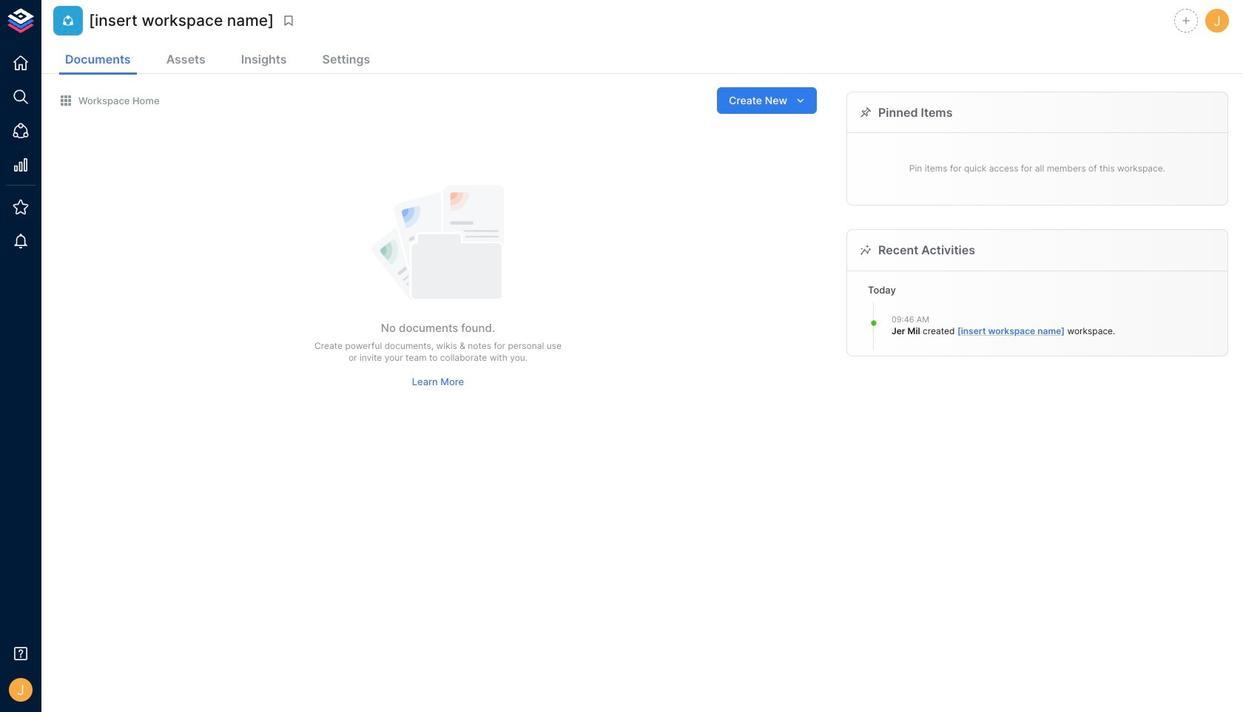 Task type: vqa. For each thing, say whether or not it's contained in the screenshot.
Bookmark image
yes



Task type: describe. For each thing, give the bounding box(es) containing it.
bookmark image
[[282, 14, 295, 27]]



